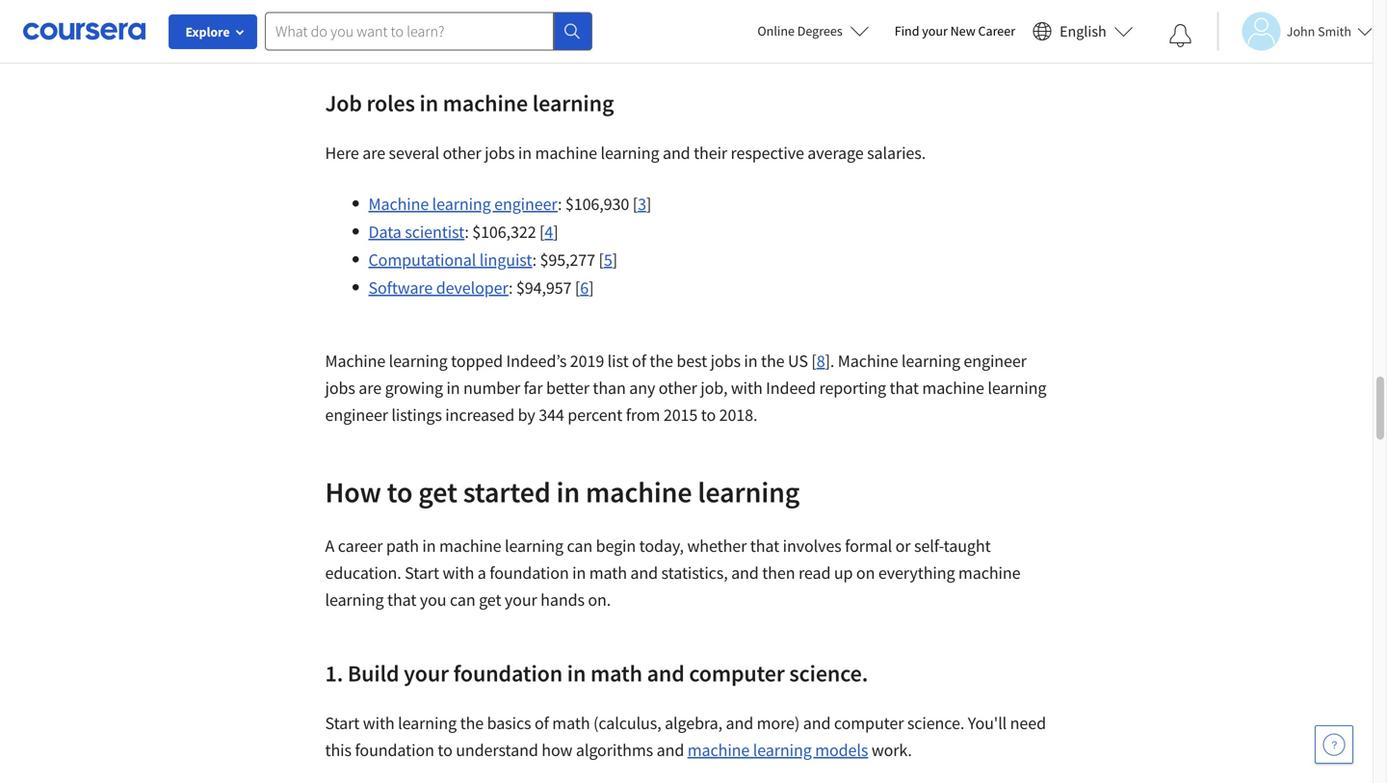 Task type: locate. For each thing, give the bounding box(es) containing it.
jobs up job,
[[711, 350, 741, 372]]

machine inside ]. machine learning engineer jobs are growing in number far better than any other job, with indeed reporting that machine learning engineer listings increased by 344 percent from 2015 to 2018.
[[923, 377, 985, 399]]

]. for occupations
[[569, 0, 578, 13]]

[ right $95,277
[[599, 249, 604, 271]]

science. left you'll
[[908, 713, 965, 734]]

0 vertical spatial other
[[443, 142, 482, 164]]

get up "path" at the left bottom of page
[[419, 474, 458, 510]]

1 vertical spatial of
[[632, 350, 647, 372]]

machine up data
[[369, 193, 429, 215]]

2 vertical spatial ].
[[826, 350, 835, 372]]

and up the machine learning models work. at bottom
[[804, 713, 831, 734]]

0 horizontal spatial can
[[450, 589, 476, 611]]

0 vertical spatial your
[[923, 22, 948, 40]]

machine learning models link
[[688, 740, 869, 761]]

algorithms
[[576, 740, 654, 761]]

get right you
[[479, 589, 502, 611]]

2 horizontal spatial of
[[955, 0, 969, 13]]

]. left on
[[569, 0, 578, 13]]

1.
[[325, 659, 343, 688]]

0 horizontal spatial of
[[535, 713, 549, 734]]

can left begin
[[567, 535, 593, 557]]

2 vertical spatial math
[[553, 713, 590, 734]]

0 vertical spatial math
[[590, 562, 627, 584]]

math up (calculus,
[[591, 659, 643, 688]]

a right earn
[[839, 0, 847, 13]]

of inside the ]. on average, these occupations earn a median salary of $136,620 [
[[955, 0, 969, 13]]

0 horizontal spatial the
[[460, 713, 484, 734]]

0 vertical spatial can
[[567, 535, 593, 557]]

0 horizontal spatial science.
[[790, 659, 869, 688]]

science. up more)
[[790, 659, 869, 688]]

: left $106,930
[[558, 193, 562, 215]]

$136,620
[[973, 0, 1037, 13]]

computational
[[369, 249, 476, 271]]

machine inside machine learning engineer : $106,930 [ 3 ] data scientist : $106,322 [ 4 ] computational linguist : $95,277 [ 5 ] software developer : $94,957 [ 6 ]
[[369, 193, 429, 215]]

[
[[325, 19, 330, 40], [633, 193, 638, 215], [540, 221, 545, 243], [599, 249, 604, 271], [575, 277, 580, 299], [812, 350, 817, 372]]

1 horizontal spatial computer
[[834, 713, 904, 734]]

1 vertical spatial with
[[443, 562, 474, 584]]

formal
[[845, 535, 893, 557]]

0 horizontal spatial with
[[363, 713, 395, 734]]

2 vertical spatial to
[[438, 740, 453, 761]]

None search field
[[265, 12, 593, 51]]

0 horizontal spatial a
[[478, 562, 486, 584]]

2015
[[664, 404, 698, 426]]

1 vertical spatial are
[[359, 377, 382, 399]]

1 vertical spatial a
[[478, 562, 486, 584]]

jobs down job roles in machine learning
[[485, 142, 515, 164]]

]. machine learning engineer jobs are growing in number far better than any other job, with indeed reporting that machine learning engineer listings increased by 344 percent from 2015 to 2018.
[[325, 350, 1047, 426]]

0 horizontal spatial engineer
[[325, 404, 388, 426]]

1 vertical spatial to
[[387, 474, 413, 510]]

a down started
[[478, 562, 486, 584]]

everything
[[879, 562, 956, 584]]

1 horizontal spatial to
[[438, 740, 453, 761]]

1 vertical spatial jobs
[[711, 350, 741, 372]]

1 vertical spatial get
[[479, 589, 502, 611]]

these
[[670, 0, 709, 13]]

1 horizontal spatial jobs
[[485, 142, 515, 164]]

3
[[638, 193, 647, 215]]

can
[[567, 535, 593, 557], [450, 589, 476, 611]]

respective
[[731, 142, 805, 164]]

jobs for machine
[[325, 377, 355, 399]]

0 horizontal spatial jobs
[[325, 377, 355, 399]]

start
[[405, 562, 439, 584], [325, 713, 360, 734]]

need
[[1011, 713, 1047, 734]]

explore button
[[169, 14, 257, 49]]

machine
[[369, 193, 429, 215], [325, 350, 386, 372], [838, 350, 899, 372]]

career
[[338, 535, 383, 557]]

of up new
[[955, 0, 969, 13]]

2 horizontal spatial engineer
[[964, 350, 1027, 372]]

foundation inside 'a career path in machine learning can begin today, whether that involves formal or self-taught education. start with a foundation in math and statistics, and then read up on everything machine learning that you can get your hands on.'
[[490, 562, 569, 584]]

your inside 'a career path in machine learning can begin today, whether that involves formal or self-taught education. start with a foundation in math and statistics, and then read up on everything machine learning that you can get your hands on.'
[[505, 589, 537, 611]]

a
[[325, 535, 335, 557]]

job,
[[701, 377, 728, 399]]

with up 2018.
[[731, 377, 763, 399]]

a inside the ]. on average, these occupations earn a median salary of $136,620 [
[[839, 0, 847, 13]]

0 vertical spatial that
[[890, 377, 919, 399]]

the inside start with learning the basics of math (calculus, algebra, and more) and computer science. you'll need this foundation to understand how algorithms and
[[460, 713, 484, 734]]

2 vertical spatial your
[[404, 659, 449, 688]]

new
[[951, 22, 976, 40]]

smith
[[1319, 23, 1352, 40]]

and left more)
[[726, 713, 754, 734]]

1 vertical spatial foundation
[[454, 659, 563, 688]]

taught
[[944, 535, 991, 557]]

]. right us
[[826, 350, 835, 372]]

]. up the 'job'
[[339, 19, 348, 40]]

in up hands
[[573, 562, 586, 584]]

math up 'how'
[[553, 713, 590, 734]]

other right several
[[443, 142, 482, 164]]

are inside ]. machine learning engineer jobs are growing in number far better than any other job, with indeed reporting that machine learning engineer listings increased by 344 percent from 2015 to 2018.
[[359, 377, 382, 399]]

1 horizontal spatial start
[[405, 562, 439, 584]]

2 vertical spatial that
[[387, 589, 417, 611]]

].
[[569, 0, 578, 13], [339, 19, 348, 40], [826, 350, 835, 372]]

computer up work.
[[834, 713, 904, 734]]

to right how
[[387, 474, 413, 510]]

are left growing
[[359, 377, 382, 399]]

learning
[[533, 89, 614, 118], [601, 142, 660, 164], [432, 193, 491, 215], [389, 350, 448, 372], [902, 350, 961, 372], [988, 377, 1047, 399], [698, 474, 800, 510], [505, 535, 564, 557], [325, 589, 384, 611], [398, 713, 457, 734], [753, 740, 812, 761]]

0 vertical spatial start
[[405, 562, 439, 584]]

machine for machine learning engineer : $106,930 [ 3 ] data scientist : $106,322 [ 4 ] computational linguist : $95,277 [ 5 ] software developer : $94,957 [ 6 ]
[[369, 193, 429, 215]]

in down topped
[[447, 377, 460, 399]]

your inside 'link'
[[923, 22, 948, 40]]

0 horizontal spatial computer
[[689, 659, 785, 688]]

1 horizontal spatial ].
[[569, 0, 578, 13]]

machine
[[443, 89, 528, 118], [535, 142, 598, 164], [923, 377, 985, 399], [586, 474, 692, 510], [439, 535, 502, 557], [959, 562, 1021, 584], [688, 740, 750, 761]]

here are several other jobs in machine learning and their respective average salaries.
[[325, 142, 926, 164]]

1 horizontal spatial science.
[[908, 713, 965, 734]]

1 vertical spatial computer
[[834, 713, 904, 734]]

jobs
[[485, 142, 515, 164], [711, 350, 741, 372], [325, 377, 355, 399]]

2 horizontal spatial the
[[761, 350, 785, 372]]

job roles in machine learning
[[325, 89, 614, 118]]

that left you
[[387, 589, 417, 611]]

2 horizontal spatial to
[[701, 404, 716, 426]]

math down begin
[[590, 562, 627, 584]]

1 horizontal spatial get
[[479, 589, 502, 611]]

1 horizontal spatial with
[[443, 562, 474, 584]]

basics
[[487, 713, 532, 734]]

0 horizontal spatial your
[[404, 659, 449, 688]]

in left us
[[744, 350, 758, 372]]

with up you
[[443, 562, 474, 584]]

that
[[890, 377, 919, 399], [751, 535, 780, 557], [387, 589, 417, 611]]

to
[[701, 404, 716, 426], [387, 474, 413, 510], [438, 740, 453, 761]]

learning inside start with learning the basics of math (calculus, algebra, and more) and computer science. you'll need this foundation to understand how algorithms and
[[398, 713, 457, 734]]

and left 'then'
[[732, 562, 759, 584]]

2 vertical spatial foundation
[[355, 740, 435, 761]]

0 vertical spatial a
[[839, 0, 847, 13]]

]. inside ]. machine learning engineer jobs are growing in number far better than any other job, with indeed reporting that machine learning engineer listings increased by 344 percent from 2015 to 2018.
[[826, 350, 835, 372]]

0 horizontal spatial get
[[419, 474, 458, 510]]

started
[[463, 474, 551, 510]]

involves
[[783, 535, 842, 557]]

understand
[[456, 740, 539, 761]]

0 vertical spatial science.
[[790, 659, 869, 688]]

jobs inside ]. machine learning engineer jobs are growing in number far better than any other job, with indeed reporting that machine learning engineer listings increased by 344 percent from 2015 to 2018.
[[325, 377, 355, 399]]

in right started
[[557, 474, 580, 510]]

1 horizontal spatial your
[[505, 589, 537, 611]]

0 vertical spatial computer
[[689, 659, 785, 688]]

jobs left growing
[[325, 377, 355, 399]]

1 vertical spatial science.
[[908, 713, 965, 734]]

1 vertical spatial that
[[751, 535, 780, 557]]

2 horizontal spatial ].
[[826, 350, 835, 372]]

foundation inside start with learning the basics of math (calculus, algebra, and more) and computer science. you'll need this foundation to understand how algorithms and
[[355, 740, 435, 761]]

can right you
[[450, 589, 476, 611]]

0 horizontal spatial start
[[325, 713, 360, 734]]

that right 'reporting'
[[890, 377, 919, 399]]

scientist
[[405, 221, 465, 243]]

and down today,
[[631, 562, 658, 584]]

[ inside the ]. on average, these occupations earn a median salary of $136,620 [
[[325, 19, 330, 40]]

What do you want to learn? text field
[[265, 12, 554, 51]]

to down job,
[[701, 404, 716, 426]]

]. inside the ]. on average, these occupations earn a median salary of $136,620 [
[[569, 0, 578, 13]]

the
[[650, 350, 674, 372], [761, 350, 785, 372], [460, 713, 484, 734]]

on
[[582, 0, 602, 13]]

the up understand
[[460, 713, 484, 734]]

foundation up basics
[[454, 659, 563, 688]]

and
[[663, 142, 691, 164], [631, 562, 658, 584], [732, 562, 759, 584], [647, 659, 685, 688], [726, 713, 754, 734], [804, 713, 831, 734], [657, 740, 684, 761]]

0 vertical spatial to
[[701, 404, 716, 426]]

to inside start with learning the basics of math (calculus, algebra, and more) and computer science. you'll need this foundation to understand how algorithms and
[[438, 740, 453, 761]]

2 vertical spatial jobs
[[325, 377, 355, 399]]

0 vertical spatial get
[[419, 474, 458, 510]]

[ up the 'job'
[[325, 19, 330, 40]]

2 vertical spatial of
[[535, 713, 549, 734]]

3 link
[[638, 193, 647, 215]]

machine learning engineer link
[[369, 193, 558, 215]]

in right "path" at the left bottom of page
[[423, 535, 436, 557]]

john smith
[[1287, 23, 1352, 40]]

that up 'then'
[[751, 535, 780, 557]]

0 horizontal spatial to
[[387, 474, 413, 510]]

0 horizontal spatial ].
[[339, 19, 348, 40]]

list
[[608, 350, 629, 372]]

the left us
[[761, 350, 785, 372]]

far
[[524, 377, 543, 399]]

in down hands
[[567, 659, 586, 688]]

foundation right this
[[355, 740, 435, 761]]

english button
[[1026, 0, 1142, 63]]

]
[[647, 193, 652, 215], [553, 221, 559, 243], [613, 249, 618, 271], [589, 277, 594, 299]]

[ right us
[[812, 350, 817, 372]]

get inside 'a career path in machine learning can begin today, whether that involves formal or self-taught education. start with a foundation in math and statistics, and then read up on everything machine learning that you can get your hands on.'
[[479, 589, 502, 611]]

0 vertical spatial of
[[955, 0, 969, 13]]

machine up 'reporting'
[[838, 350, 899, 372]]

start up this
[[325, 713, 360, 734]]

other up 2015
[[659, 377, 698, 399]]

your down "salary"
[[923, 22, 948, 40]]

0 vertical spatial with
[[731, 377, 763, 399]]

0 horizontal spatial that
[[387, 589, 417, 611]]

get
[[419, 474, 458, 510], [479, 589, 502, 611]]

1 vertical spatial can
[[450, 589, 476, 611]]

0 vertical spatial foundation
[[490, 562, 569, 584]]

of right list
[[632, 350, 647, 372]]

0 vertical spatial ].
[[569, 0, 578, 13]]

2 horizontal spatial that
[[890, 377, 919, 399]]

online
[[758, 22, 795, 40]]

1 vertical spatial start
[[325, 713, 360, 734]]

2 horizontal spatial with
[[731, 377, 763, 399]]

8
[[817, 350, 826, 372]]

a
[[839, 0, 847, 13], [478, 562, 486, 584]]

to inside ]. machine learning engineer jobs are growing in number far better than any other job, with indeed reporting that machine learning engineer listings increased by 344 percent from 2015 to 2018.
[[701, 404, 716, 426]]

growing
[[385, 377, 443, 399]]

the left best
[[650, 350, 674, 372]]

2018.
[[720, 404, 758, 426]]

other inside ]. machine learning engineer jobs are growing in number far better than any other job, with indeed reporting that machine learning engineer listings increased by 344 percent from 2015 to 2018.
[[659, 377, 698, 399]]

job
[[325, 89, 362, 118]]

linguist
[[480, 249, 533, 271]]

2 horizontal spatial your
[[923, 22, 948, 40]]

here
[[325, 142, 359, 164]]

self-
[[915, 535, 944, 557]]

are
[[363, 142, 386, 164], [359, 377, 382, 399]]

models
[[816, 740, 869, 761]]

1 horizontal spatial other
[[659, 377, 698, 399]]

with down build at the bottom
[[363, 713, 395, 734]]

math
[[590, 562, 627, 584], [591, 659, 643, 688], [553, 713, 590, 734]]

in
[[420, 89, 439, 118], [518, 142, 532, 164], [744, 350, 758, 372], [447, 377, 460, 399], [557, 474, 580, 510], [423, 535, 436, 557], [573, 562, 586, 584], [567, 659, 586, 688]]

to left understand
[[438, 740, 453, 761]]

with
[[731, 377, 763, 399], [443, 562, 474, 584], [363, 713, 395, 734]]

0 vertical spatial engineer
[[495, 193, 558, 215]]

1 vertical spatial ].
[[339, 19, 348, 40]]

start up you
[[405, 562, 439, 584]]

machine up growing
[[325, 350, 386, 372]]

0 vertical spatial jobs
[[485, 142, 515, 164]]

computer up more)
[[689, 659, 785, 688]]

2 vertical spatial with
[[363, 713, 395, 734]]

your left hands
[[505, 589, 537, 611]]

1 horizontal spatial a
[[839, 0, 847, 13]]

are right the here
[[363, 142, 386, 164]]

1 horizontal spatial engineer
[[495, 193, 558, 215]]

4
[[545, 221, 553, 243]]

your right build at the bottom
[[404, 659, 449, 688]]

up
[[834, 562, 853, 584]]

explore
[[186, 23, 230, 40]]

engineer inside machine learning engineer : $106,930 [ 3 ] data scientist : $106,322 [ 4 ] computational linguist : $95,277 [ 5 ] software developer : $94,957 [ 6 ]
[[495, 193, 558, 215]]

find your new career
[[895, 22, 1016, 40]]

1 vertical spatial your
[[505, 589, 537, 611]]

number
[[464, 377, 521, 399]]

1 vertical spatial other
[[659, 377, 698, 399]]

[ down $95,277
[[575, 277, 580, 299]]

of up 'how'
[[535, 713, 549, 734]]

foundation up hands
[[490, 562, 569, 584]]



Task type: describe. For each thing, give the bounding box(es) containing it.
data
[[369, 221, 402, 243]]

or
[[896, 535, 911, 557]]

occupations
[[712, 0, 800, 13]]

reporting
[[820, 377, 887, 399]]

] right $95,277
[[613, 249, 618, 271]]

better
[[546, 377, 590, 399]]

computer inside start with learning the basics of math (calculus, algebra, and more) and computer science. you'll need this foundation to understand how algorithms and
[[834, 713, 904, 734]]

machine learning engineer : $106,930 [ 3 ] data scientist : $106,322 [ 4 ] computational linguist : $95,277 [ 5 ] software developer : $94,957 [ 6 ]
[[369, 193, 652, 299]]

online degrees
[[758, 22, 843, 40]]

in right roles
[[420, 89, 439, 118]]

] right $106,930
[[647, 193, 652, 215]]

1 horizontal spatial that
[[751, 535, 780, 557]]

a career path in machine learning can begin today, whether that involves formal or self-taught education. start with a foundation in math and statistics, and then read up on everything machine learning that you can get your hands on.
[[325, 535, 1021, 611]]

2 vertical spatial engineer
[[325, 404, 388, 426]]

degrees
[[798, 22, 843, 40]]

machine for machine learning topped indeed's 2019 list of the best jobs in the us [ 8
[[325, 350, 386, 372]]

percent
[[568, 404, 623, 426]]

1 horizontal spatial can
[[567, 535, 593, 557]]

1 vertical spatial math
[[591, 659, 643, 688]]

math inside 'a career path in machine learning can begin today, whether that involves formal or self-taught education. start with a foundation in math and statistics, and then read up on everything machine learning that you can get your hands on.'
[[590, 562, 627, 584]]

find
[[895, 22, 920, 40]]

roles
[[367, 89, 415, 118]]

science. inside start with learning the basics of math (calculus, algebra, and more) and computer science. you'll need this foundation to understand how algorithms and
[[908, 713, 965, 734]]

several
[[389, 142, 440, 164]]

read
[[799, 562, 831, 584]]

us
[[788, 350, 808, 372]]

that inside ]. machine learning engineer jobs are growing in number far better than any other job, with indeed reporting that machine learning engineer listings increased by 344 percent from 2015 to 2018.
[[890, 377, 919, 399]]

5
[[604, 249, 613, 271]]

from
[[626, 404, 661, 426]]

their
[[694, 142, 728, 164]]

$106,322
[[472, 221, 536, 243]]

listings
[[392, 404, 442, 426]]

salaries.
[[867, 142, 926, 164]]

by
[[518, 404, 536, 426]]

how to get started in machine learning
[[325, 474, 800, 510]]

start inside start with learning the basics of math (calculus, algebra, and more) and computer science. you'll need this foundation to understand how algorithms and
[[325, 713, 360, 734]]

4 link
[[545, 221, 553, 243]]

2019
[[570, 350, 604, 372]]

of inside start with learning the basics of math (calculus, algebra, and more) and computer science. you'll need this foundation to understand how algorithms and
[[535, 713, 549, 734]]

indeed
[[766, 377, 816, 399]]

0 horizontal spatial other
[[443, 142, 482, 164]]

show notifications image
[[1170, 24, 1193, 47]]

[ right $106,930
[[633, 193, 638, 215]]

how
[[325, 474, 381, 510]]

1 horizontal spatial the
[[650, 350, 674, 372]]

start with learning the basics of math (calculus, algebra, and more) and computer science. you'll need this foundation to understand how algorithms and
[[325, 713, 1047, 761]]

earn
[[803, 0, 835, 13]]

coursera image
[[23, 16, 146, 47]]

machine learning topped indeed's 2019 list of the best jobs in the us [ 8
[[325, 350, 826, 372]]

: down machine learning engineer link
[[465, 221, 469, 243]]

in down job roles in machine learning
[[518, 142, 532, 164]]

path
[[386, 535, 419, 557]]

indeed's
[[506, 350, 567, 372]]

developer
[[436, 277, 509, 299]]

6 link
[[580, 277, 589, 299]]

jobs for are
[[485, 142, 515, 164]]

1 vertical spatial engineer
[[964, 350, 1027, 372]]

career
[[979, 22, 1016, 40]]

john
[[1287, 23, 1316, 40]]

$106,930
[[566, 193, 630, 215]]

machine inside ]. machine learning engineer jobs are growing in number far better than any other job, with indeed reporting that machine learning engineer listings increased by 344 percent from 2015 to 2018.
[[838, 350, 899, 372]]

1 horizontal spatial of
[[632, 350, 647, 372]]

2
[[330, 19, 339, 40]]

]. for jobs
[[826, 350, 835, 372]]

and up algebra,
[[647, 659, 685, 688]]

software developer link
[[369, 277, 509, 299]]

how
[[542, 740, 573, 761]]

computational linguist link
[[369, 249, 533, 271]]

on
[[857, 562, 875, 584]]

5 link
[[604, 249, 613, 271]]

$94,957
[[517, 277, 572, 299]]

math inside start with learning the basics of math (calculus, algebra, and more) and computer science. you'll need this foundation to understand how algorithms and
[[553, 713, 590, 734]]

topped
[[451, 350, 503, 372]]

] up $95,277
[[553, 221, 559, 243]]

: up $94,957
[[533, 249, 537, 271]]

0 vertical spatial are
[[363, 142, 386, 164]]

on.
[[588, 589, 611, 611]]

this
[[325, 740, 352, 761]]

average
[[808, 142, 864, 164]]

english
[[1060, 22, 1107, 41]]

2 link
[[330, 19, 339, 40]]

average,
[[606, 0, 666, 13]]

[ up $95,277
[[540, 221, 545, 243]]

1. build your foundation in math and computer science.
[[325, 659, 869, 688]]

help center image
[[1323, 733, 1346, 757]]

john smith button
[[1218, 12, 1373, 51]]

with inside 'a career path in machine learning can begin today, whether that involves formal or self-taught education. start with a foundation in math and statistics, and then read up on everything machine learning that you can get your hands on.'
[[443, 562, 474, 584]]

hands
[[541, 589, 585, 611]]

work.
[[872, 740, 913, 761]]

best
[[677, 350, 708, 372]]

2 ].
[[330, 19, 348, 40]]

whether
[[688, 535, 747, 557]]

more)
[[757, 713, 800, 734]]

in inside ]. machine learning engineer jobs are growing in number far better than any other job, with indeed reporting that machine learning engineer listings increased by 344 percent from 2015 to 2018.
[[447, 377, 460, 399]]

8 link
[[817, 350, 826, 372]]

$95,277
[[540, 249, 596, 271]]

then
[[763, 562, 796, 584]]

any
[[630, 377, 656, 399]]

2 horizontal spatial jobs
[[711, 350, 741, 372]]

learning inside machine learning engineer : $106,930 [ 3 ] data scientist : $106,322 [ 4 ] computational linguist : $95,277 [ 5 ] software developer : $94,957 [ 6 ]
[[432, 193, 491, 215]]

a inside 'a career path in machine learning can begin today, whether that involves formal or self-taught education. start with a foundation in math and statistics, and then read up on everything machine learning that you can get your hands on.'
[[478, 562, 486, 584]]

and down algebra,
[[657, 740, 684, 761]]

with inside ]. machine learning engineer jobs are growing in number far better than any other job, with indeed reporting that machine learning engineer listings increased by 344 percent from 2015 to 2018.
[[731, 377, 763, 399]]

start inside 'a career path in machine learning can begin today, whether that involves formal or self-taught education. start with a foundation in math and statistics, and then read up on everything machine learning that you can get your hands on.'
[[405, 562, 439, 584]]

algebra,
[[665, 713, 723, 734]]

salary
[[909, 0, 952, 13]]

] down $95,277
[[589, 277, 594, 299]]

and left their
[[663, 142, 691, 164]]

344
[[539, 404, 565, 426]]

online degrees button
[[742, 10, 885, 52]]

with inside start with learning the basics of math (calculus, algebra, and more) and computer science. you'll need this foundation to understand how algorithms and
[[363, 713, 395, 734]]

education.
[[325, 562, 402, 584]]

today,
[[640, 535, 684, 557]]

: down linguist
[[509, 277, 513, 299]]

median
[[851, 0, 905, 13]]

software
[[369, 277, 433, 299]]

6
[[580, 277, 589, 299]]



Task type: vqa. For each thing, say whether or not it's contained in the screenshot.
the $95,277
yes



